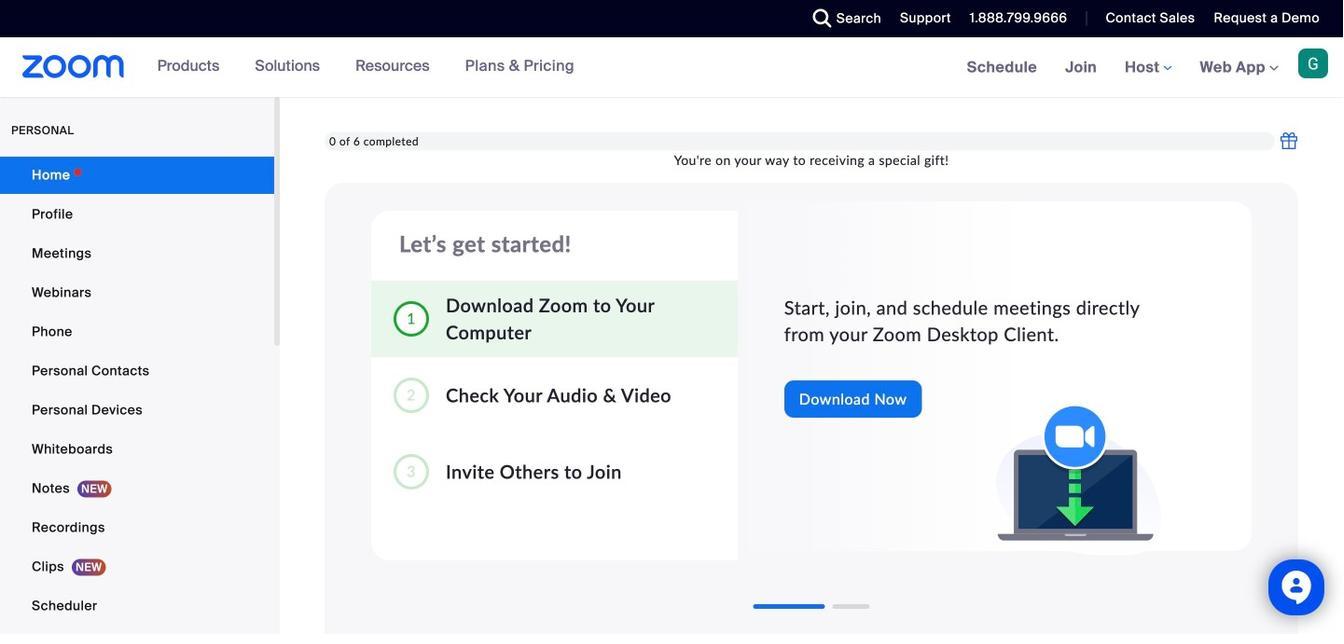 Task type: locate. For each thing, give the bounding box(es) containing it.
banner
[[0, 37, 1343, 98]]

personal menu menu
[[0, 157, 274, 634]]

meetings navigation
[[953, 37, 1343, 98]]

product information navigation
[[143, 37, 589, 97]]



Task type: describe. For each thing, give the bounding box(es) containing it.
profile picture image
[[1299, 49, 1328, 78]]

zoom logo image
[[22, 55, 125, 78]]



